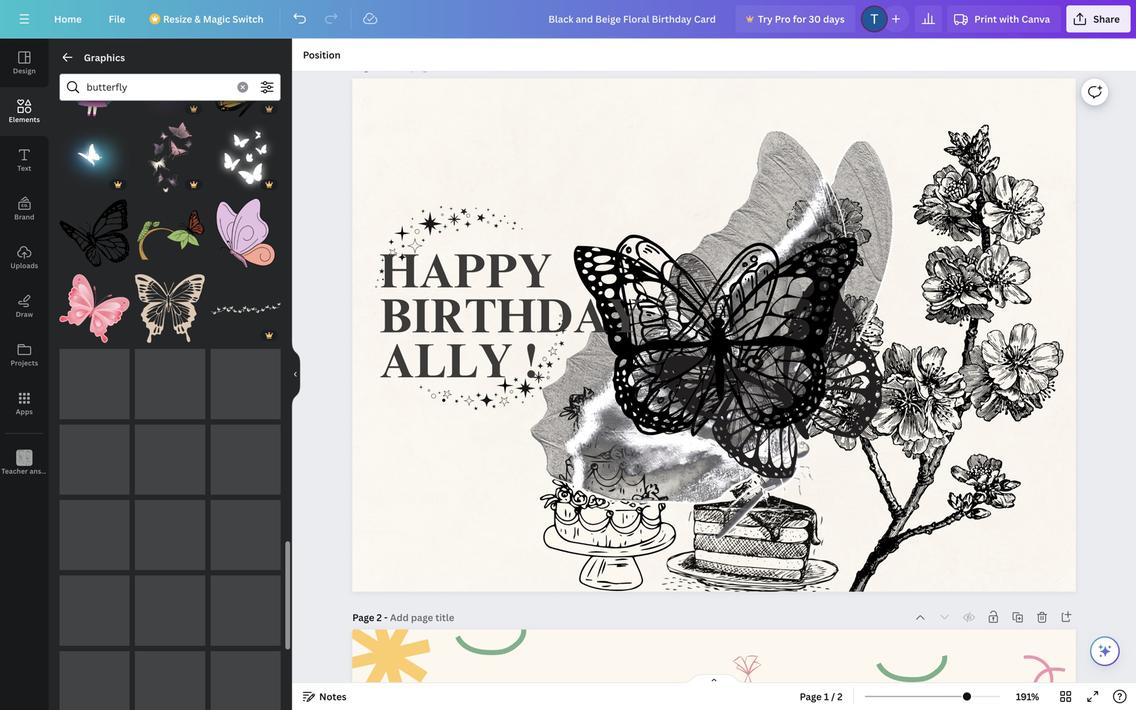 Task type: locate. For each thing, give the bounding box(es) containing it.
apps
[[16, 407, 33, 417]]

-
[[384, 60, 388, 73], [384, 611, 388, 624]]

draw
[[16, 310, 33, 319]]

page 1 / 2
[[800, 691, 843, 703]]

position
[[303, 48, 341, 61]]

page
[[353, 60, 375, 73], [353, 611, 375, 624], [800, 691, 822, 703]]

share button
[[1067, 5, 1132, 32]]

resize & magic switch
[[163, 13, 264, 25]]

1 left /
[[825, 691, 830, 703]]

&
[[195, 13, 201, 25]]

file button
[[98, 5, 136, 32]]

1
[[377, 60, 382, 73], [825, 691, 830, 703]]

page inside button
[[800, 691, 822, 703]]

0 vertical spatial -
[[384, 60, 388, 73]]

brand
[[14, 212, 34, 222]]

canva
[[1022, 13, 1051, 25]]

1 page title text field from the top
[[390, 60, 456, 73]]

1 horizontal spatial 1
[[825, 691, 830, 703]]

home
[[54, 13, 82, 25]]

1 vertical spatial 2
[[838, 691, 843, 703]]

brand button
[[0, 185, 49, 233]]

for
[[794, 13, 807, 25]]

page title text field for page 2 -
[[390, 611, 456, 625]]

ally !
[[380, 343, 538, 391]]

Page title text field
[[390, 60, 456, 73], [390, 611, 456, 625]]

notes
[[319, 691, 347, 703]]

try
[[759, 13, 773, 25]]

design
[[13, 66, 36, 75]]

notes button
[[298, 686, 352, 708]]

30
[[809, 13, 821, 25]]

share
[[1094, 13, 1121, 25]]

projects button
[[0, 331, 49, 380]]

realistic monarch butterfly image
[[211, 47, 281, 117]]

ally
[[380, 343, 513, 391]]

projects
[[11, 359, 38, 368]]

1 right position dropdown button
[[377, 60, 382, 73]]

butterfly light neon image
[[60, 123, 130, 193]]

0 vertical spatial 1
[[377, 60, 382, 73]]

0 vertical spatial 2
[[377, 611, 382, 624]]

graphics
[[84, 51, 125, 64]]

butterfly glow effect sparkling image
[[211, 123, 281, 193]]

page 2 -
[[353, 611, 390, 624]]

1 vertical spatial 1
[[825, 691, 830, 703]]

1 horizontal spatial 2
[[838, 691, 843, 703]]

answer
[[30, 467, 53, 476]]

print
[[975, 13, 998, 25]]

print with canva button
[[948, 5, 1062, 32]]

;
[[23, 468, 25, 476]]

0 vertical spatial page
[[353, 60, 375, 73]]

pro
[[775, 13, 791, 25]]

group
[[60, 47, 130, 117], [135, 47, 205, 117], [211, 47, 281, 117], [60, 115, 130, 193], [135, 115, 205, 193], [211, 115, 281, 193], [60, 190, 130, 268], [135, 190, 205, 268], [211, 190, 281, 268], [135, 266, 205, 344], [211, 266, 281, 344], [60, 274, 130, 344]]

191%
[[1017, 691, 1040, 703]]

try pro for 30 days button
[[736, 5, 856, 32]]

happy
[[380, 253, 553, 301]]

0 vertical spatial page title text field
[[390, 60, 456, 73]]

1 for -
[[377, 60, 382, 73]]

try pro for 30 days
[[759, 13, 845, 25]]

0 horizontal spatial 1
[[377, 60, 382, 73]]

2
[[377, 611, 382, 624], [838, 691, 843, 703]]

print with canva
[[975, 13, 1051, 25]]

2 page title text field from the top
[[390, 611, 456, 625]]

2 vertical spatial page
[[800, 691, 822, 703]]

1 vertical spatial page title text field
[[390, 611, 456, 625]]

- for page 2 -
[[384, 611, 388, 624]]

hide image
[[292, 342, 300, 407]]

keys
[[55, 467, 70, 476]]

1 inside button
[[825, 691, 830, 703]]

position button
[[298, 44, 346, 66]]

side panel tab list
[[0, 39, 70, 488]]

1 vertical spatial page
[[353, 611, 375, 624]]

resize
[[163, 13, 192, 25]]

1 vertical spatial -
[[384, 611, 388, 624]]

2 inside page 1 / 2 button
[[838, 691, 843, 703]]

neon futuristic butterfly image
[[135, 47, 205, 117]]



Task type: describe. For each thing, give the bounding box(es) containing it.
text
[[17, 164, 31, 173]]

Search graphics search field
[[87, 74, 229, 100]]

draw button
[[0, 282, 49, 331]]

butterfly image
[[135, 274, 205, 344]]

show pages image
[[682, 674, 747, 685]]

design button
[[0, 39, 49, 87]]

text button
[[0, 136, 49, 185]]

teacher
[[1, 467, 28, 476]]

1 for /
[[825, 691, 830, 703]]

file
[[109, 13, 125, 25]]

elements
[[9, 115, 40, 124]]

page title text field for page 1 -
[[390, 60, 456, 73]]

home link
[[43, 5, 93, 32]]

canva assistant image
[[1098, 644, 1114, 660]]

apps button
[[0, 380, 49, 428]]

page for page 2
[[353, 611, 375, 624]]

with
[[1000, 13, 1020, 25]]

0 horizontal spatial 2
[[377, 611, 382, 624]]

hand drawn butterfly illustration image
[[60, 198, 130, 268]]

page 1 / 2 button
[[795, 686, 849, 708]]

pink butterfly illustration image
[[60, 274, 130, 344]]

switch
[[233, 13, 264, 25]]

birthday
[[380, 298, 643, 346]]

page for page 1
[[353, 60, 375, 73]]

191% button
[[1006, 686, 1050, 708]]

elements button
[[0, 87, 49, 136]]

uploads
[[10, 261, 38, 270]]

uploads button
[[0, 233, 49, 282]]

Design title text field
[[538, 5, 731, 32]]

untitled media image
[[211, 198, 281, 268]]

resize & magic switch button
[[142, 5, 274, 32]]

page 1 -
[[353, 60, 390, 73]]

days
[[824, 13, 845, 25]]

!
[[525, 343, 538, 391]]

magic
[[203, 13, 230, 25]]

- for page 1 -
[[384, 60, 388, 73]]

/
[[832, 691, 836, 703]]

flying butterfly png sticker, pastel pink line art clipart set image
[[135, 123, 205, 193]]

teacher answer keys
[[1, 467, 70, 476]]

main menu bar
[[0, 0, 1137, 39]]



Task type: vqa. For each thing, say whether or not it's contained in the screenshot.
ago
no



